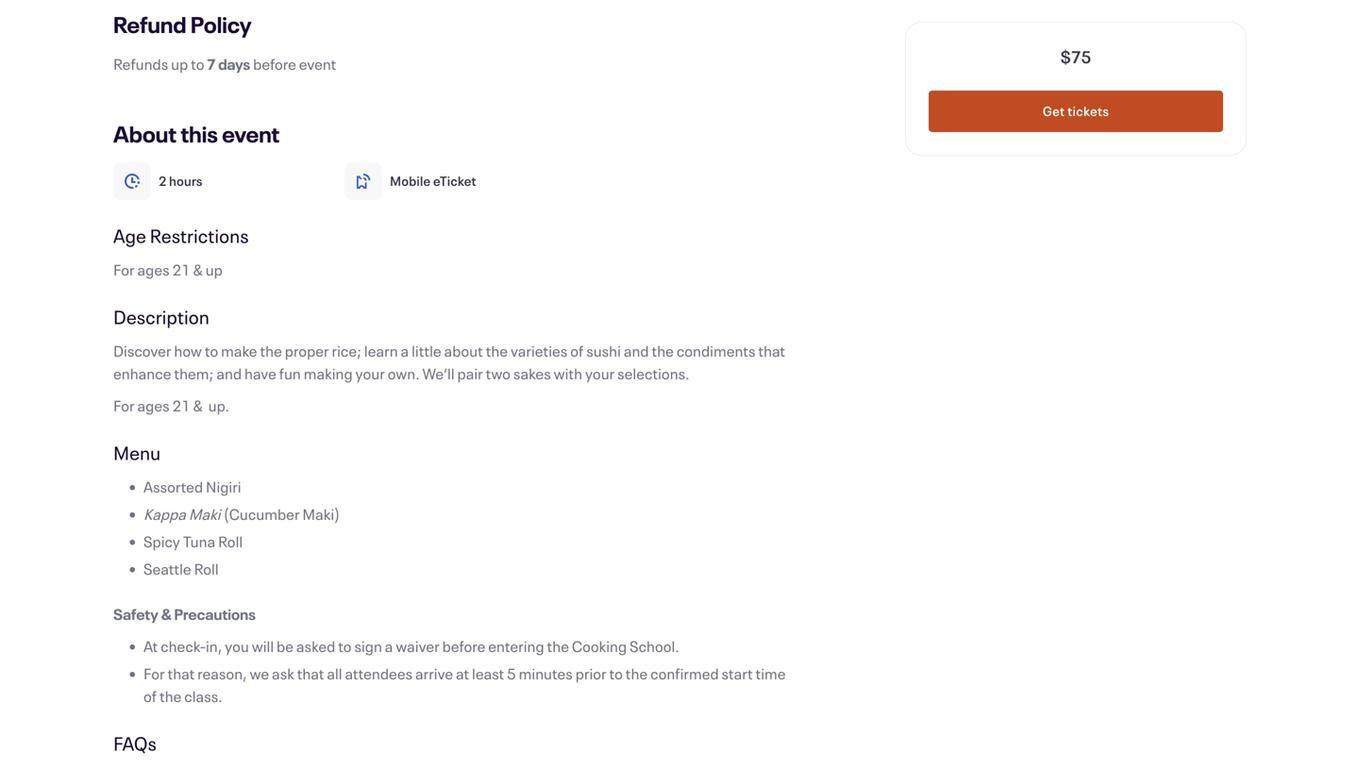 Task type: locate. For each thing, give the bounding box(es) containing it.
discover how to make the proper rice; learn a little about the varieties of sushi and the condiments that enhance them; and have fun making your own. we'll pair two sakes with your selections.
[[113, 341, 785, 384]]

1 horizontal spatial your
[[585, 363, 615, 384]]

own.
[[388, 363, 420, 384]]

of inside at check-in, you will be asked to sign a waiver before entering the cooking school. for that reason, we ask that all attendees arrive at least 5 minutes prior to the confirmed start time of the class.
[[143, 686, 157, 706]]

that inside the discover how to make the proper rice; learn a little about the varieties of sushi and the condiments that enhance them; and have fun making your own. we'll pair two sakes with your selections.
[[758, 341, 785, 361]]

and
[[624, 341, 649, 361], [216, 363, 242, 384]]

we
[[250, 664, 269, 684]]

1 horizontal spatial event
[[299, 54, 336, 74]]

that left all on the bottom of page
[[297, 664, 324, 684]]

2 ages from the top
[[137, 395, 170, 416]]

a left little
[[401, 341, 409, 361]]

the up "minutes"
[[547, 636, 569, 656]]

get tickets
[[1043, 102, 1109, 120]]

selections.
[[617, 363, 690, 384]]

1 horizontal spatial before
[[442, 636, 485, 656]]

2 21 from the top
[[172, 395, 190, 416]]

ages down age
[[137, 260, 170, 280]]

21
[[172, 260, 190, 280], [172, 395, 190, 416]]

&
[[193, 260, 203, 280], [161, 604, 171, 624]]

make
[[221, 341, 257, 361]]

1 vertical spatial up
[[205, 260, 223, 280]]

time
[[756, 664, 786, 684]]

before right days on the top left of page
[[253, 54, 296, 74]]

to right how
[[205, 341, 218, 361]]

21 down age restrictions
[[172, 260, 190, 280]]

your
[[355, 363, 385, 384], [585, 363, 615, 384]]

0 vertical spatial roll
[[218, 531, 243, 552]]

before up at
[[442, 636, 485, 656]]

21 for &
[[172, 260, 190, 280]]

of up with
[[570, 341, 584, 361]]

and up selections.
[[624, 341, 649, 361]]

menu
[[113, 440, 161, 465]]

arrive
[[415, 664, 453, 684]]

to
[[191, 54, 204, 74], [205, 341, 218, 361], [338, 636, 352, 656], [609, 664, 623, 684]]

up left 7 at the left
[[171, 54, 188, 74]]

prior
[[575, 664, 607, 684]]

restrictions
[[150, 223, 249, 248]]

0 vertical spatial for
[[113, 260, 135, 280]]

2 vertical spatial for
[[143, 664, 165, 684]]

0 horizontal spatial a
[[385, 636, 393, 656]]

kappa
[[143, 504, 186, 524]]

attendees
[[345, 664, 413, 684]]

that down check- at left
[[168, 664, 195, 684]]

0 vertical spatial a
[[401, 341, 409, 361]]

for down at
[[143, 664, 165, 684]]

21 down them;
[[172, 395, 190, 416]]

& right safety
[[161, 604, 171, 624]]

of inside the discover how to make the proper rice; learn a little about the varieties of sushi and the condiments that enhance them; and have fun making your own. we'll pair two sakes with your selections.
[[570, 341, 584, 361]]

at check-in, you will be asked to sign a waiver before entering the cooking school. for that reason, we ask that all attendees arrive at least 5 minutes prior to the confirmed start time of the class.
[[143, 636, 786, 706]]

up down the restrictions
[[205, 260, 223, 280]]

your down sushi
[[585, 363, 615, 384]]

your down the learn
[[355, 363, 385, 384]]

varieties
[[511, 341, 568, 361]]

roll down the tuna
[[194, 559, 219, 579]]

refund
[[113, 9, 186, 39]]

safety & precautions
[[113, 604, 256, 624]]

that
[[758, 341, 785, 361], [168, 664, 195, 684], [297, 664, 324, 684]]

0 vertical spatial of
[[570, 341, 584, 361]]

roll right the tuna
[[218, 531, 243, 552]]

0 horizontal spatial before
[[253, 54, 296, 74]]

ages for for ages 21 &  up.
[[137, 395, 170, 416]]

proper
[[285, 341, 329, 361]]

and down make at the left
[[216, 363, 242, 384]]

that right "condiments"
[[758, 341, 785, 361]]

minutes
[[519, 664, 573, 684]]

1 vertical spatial and
[[216, 363, 242, 384]]

precautions
[[174, 604, 256, 624]]

you
[[225, 636, 249, 656]]

for down age
[[113, 260, 135, 280]]

of up faqs
[[143, 686, 157, 706]]

entering
[[488, 636, 544, 656]]

the left class.
[[159, 686, 182, 706]]

days
[[218, 54, 250, 74]]

fun
[[279, 363, 301, 384]]

1 vertical spatial a
[[385, 636, 393, 656]]

1 horizontal spatial of
[[570, 341, 584, 361]]

rice;
[[332, 341, 362, 361]]

1 vertical spatial of
[[143, 686, 157, 706]]

1 horizontal spatial a
[[401, 341, 409, 361]]

1 vertical spatial &
[[161, 604, 171, 624]]

1 21 from the top
[[172, 260, 190, 280]]

about
[[444, 341, 483, 361]]

0 horizontal spatial up
[[171, 54, 188, 74]]

mobile eticket
[[390, 172, 476, 190]]

0 horizontal spatial of
[[143, 686, 157, 706]]

least
[[472, 664, 504, 684]]

of
[[570, 341, 584, 361], [143, 686, 157, 706]]

event right days on the top left of page
[[299, 54, 336, 74]]

ask
[[272, 664, 294, 684]]

1 vertical spatial ages
[[137, 395, 170, 416]]

0 horizontal spatial your
[[355, 363, 385, 384]]

in,
[[206, 636, 222, 656]]

up
[[171, 54, 188, 74], [205, 260, 223, 280]]

for
[[113, 260, 135, 280], [113, 395, 135, 416], [143, 664, 165, 684]]

ages
[[137, 260, 170, 280], [137, 395, 170, 416]]

get tickets button
[[929, 91, 1223, 132]]

the up selections.
[[652, 341, 674, 361]]

1 ages from the top
[[137, 260, 170, 280]]

nigiri
[[206, 477, 241, 497]]

0 vertical spatial 21
[[172, 260, 190, 280]]

0 horizontal spatial event
[[222, 119, 280, 149]]

safety
[[113, 604, 158, 624]]

1 vertical spatial before
[[442, 636, 485, 656]]

1 horizontal spatial and
[[624, 341, 649, 361]]

1 vertical spatial event
[[222, 119, 280, 149]]

1 vertical spatial for
[[113, 395, 135, 416]]

how
[[174, 341, 202, 361]]

0 horizontal spatial &
[[161, 604, 171, 624]]

before
[[253, 54, 296, 74], [442, 636, 485, 656]]

refunds up to 7 days before event
[[113, 54, 336, 74]]

2 horizontal spatial that
[[758, 341, 785, 361]]

roll
[[218, 531, 243, 552], [194, 559, 219, 579]]

0 horizontal spatial and
[[216, 363, 242, 384]]

event right the this
[[222, 119, 280, 149]]

ages down enhance
[[137, 395, 170, 416]]

at
[[143, 636, 158, 656]]

& down the restrictions
[[193, 260, 203, 280]]

reason,
[[197, 664, 247, 684]]

0 vertical spatial &
[[193, 260, 203, 280]]

condiments
[[677, 341, 756, 361]]

0 vertical spatial ages
[[137, 260, 170, 280]]

for down enhance
[[113, 395, 135, 416]]

a right sign
[[385, 636, 393, 656]]

school.
[[630, 636, 679, 656]]

1 horizontal spatial that
[[297, 664, 324, 684]]

0 vertical spatial and
[[624, 341, 649, 361]]

event
[[299, 54, 336, 74], [222, 119, 280, 149]]

we'll
[[422, 363, 455, 384]]

the up two
[[486, 341, 508, 361]]

1 vertical spatial 21
[[172, 395, 190, 416]]



Task type: describe. For each thing, give the bounding box(es) containing it.
confirmed
[[650, 664, 719, 684]]

all
[[327, 664, 342, 684]]

this
[[181, 119, 218, 149]]

0 horizontal spatial that
[[168, 664, 195, 684]]

check-
[[161, 636, 206, 656]]

2 your from the left
[[585, 363, 615, 384]]

to left sign
[[338, 636, 352, 656]]

1 vertical spatial roll
[[194, 559, 219, 579]]

refund policy
[[113, 9, 252, 39]]

sushi
[[586, 341, 621, 361]]

little
[[412, 341, 441, 361]]

hours
[[169, 172, 203, 190]]

for ages 21 &  up.
[[113, 395, 229, 416]]

start
[[722, 664, 753, 684]]

sign
[[354, 636, 382, 656]]

learn
[[364, 341, 398, 361]]

up.
[[208, 395, 229, 416]]

1 horizontal spatial up
[[205, 260, 223, 280]]

before inside at check-in, you will be asked to sign a waiver before entering the cooking school. for that reason, we ask that all attendees arrive at least 5 minutes prior to the confirmed start time of the class.
[[442, 636, 485, 656]]

21 for up.
[[172, 395, 190, 416]]

about this event
[[113, 119, 280, 149]]

asked
[[296, 636, 335, 656]]

two
[[486, 363, 511, 384]]

a inside at check-in, you will be asked to sign a waiver before entering the cooking school. for that reason, we ask that all attendees arrive at least 5 minutes prior to the confirmed start time of the class.
[[385, 636, 393, 656]]

(cucumber
[[223, 504, 300, 524]]

making
[[304, 363, 353, 384]]

assorted
[[143, 477, 203, 497]]

policy
[[191, 9, 252, 39]]

age
[[113, 223, 146, 248]]

2 hours
[[159, 172, 203, 190]]

to right prior
[[609, 664, 623, 684]]

to left 7 at the left
[[191, 54, 204, 74]]

assorted nigiri kappa maki (cucumber maki) spicy tuna roll seattle roll
[[143, 477, 343, 579]]

1 horizontal spatial &
[[193, 260, 203, 280]]

age restrictions
[[113, 223, 249, 248]]

get
[[1043, 102, 1065, 120]]

with
[[554, 363, 582, 384]]

maki
[[189, 504, 220, 524]]

tuna
[[183, 531, 215, 552]]

waiver
[[396, 636, 440, 656]]

faqs
[[113, 731, 157, 756]]

description
[[113, 304, 209, 329]]

refunds
[[113, 54, 168, 74]]

for for for ages 21 &  up.
[[113, 395, 135, 416]]

will
[[252, 636, 274, 656]]

for inside at check-in, you will be asked to sign a waiver before entering the cooking school. for that reason, we ask that all attendees arrive at least 5 minutes prior to the confirmed start time of the class.
[[143, 664, 165, 684]]

for ages 21 & up
[[113, 260, 223, 280]]

7
[[207, 54, 216, 74]]

0 vertical spatial before
[[253, 54, 296, 74]]

spicy
[[143, 531, 180, 552]]

at
[[456, 664, 469, 684]]

mobile
[[390, 172, 431, 190]]

them;
[[174, 363, 214, 384]]

pair
[[457, 363, 483, 384]]

sakes
[[513, 363, 551, 384]]

seattle
[[143, 559, 191, 579]]

0 vertical spatial event
[[299, 54, 336, 74]]

eticket
[[433, 172, 476, 190]]

the down school.
[[626, 664, 648, 684]]

for for for ages 21 & up
[[113, 260, 135, 280]]

a inside the discover how to make the proper rice; learn a little about the varieties of sushi and the condiments that enhance them; and have fun making your own. we'll pair two sakes with your selections.
[[401, 341, 409, 361]]

maki)
[[302, 504, 340, 524]]

the up have
[[260, 341, 282, 361]]

cooking
[[572, 636, 627, 656]]

tickets
[[1068, 102, 1109, 120]]

about
[[113, 119, 177, 149]]

5
[[507, 664, 516, 684]]

ages for for ages 21 & up
[[137, 260, 170, 280]]

be
[[277, 636, 294, 656]]

2
[[159, 172, 166, 190]]

$75
[[1061, 45, 1091, 68]]

class.
[[184, 686, 222, 706]]

enhance
[[113, 363, 171, 384]]

0 vertical spatial up
[[171, 54, 188, 74]]

have
[[244, 363, 276, 384]]

to inside the discover how to make the proper rice; learn a little about the varieties of sushi and the condiments that enhance them; and have fun making your own. we'll pair two sakes with your selections.
[[205, 341, 218, 361]]

1 your from the left
[[355, 363, 385, 384]]

discover
[[113, 341, 171, 361]]



Task type: vqa. For each thing, say whether or not it's contained in the screenshot.
Kannapolis to the middle
no



